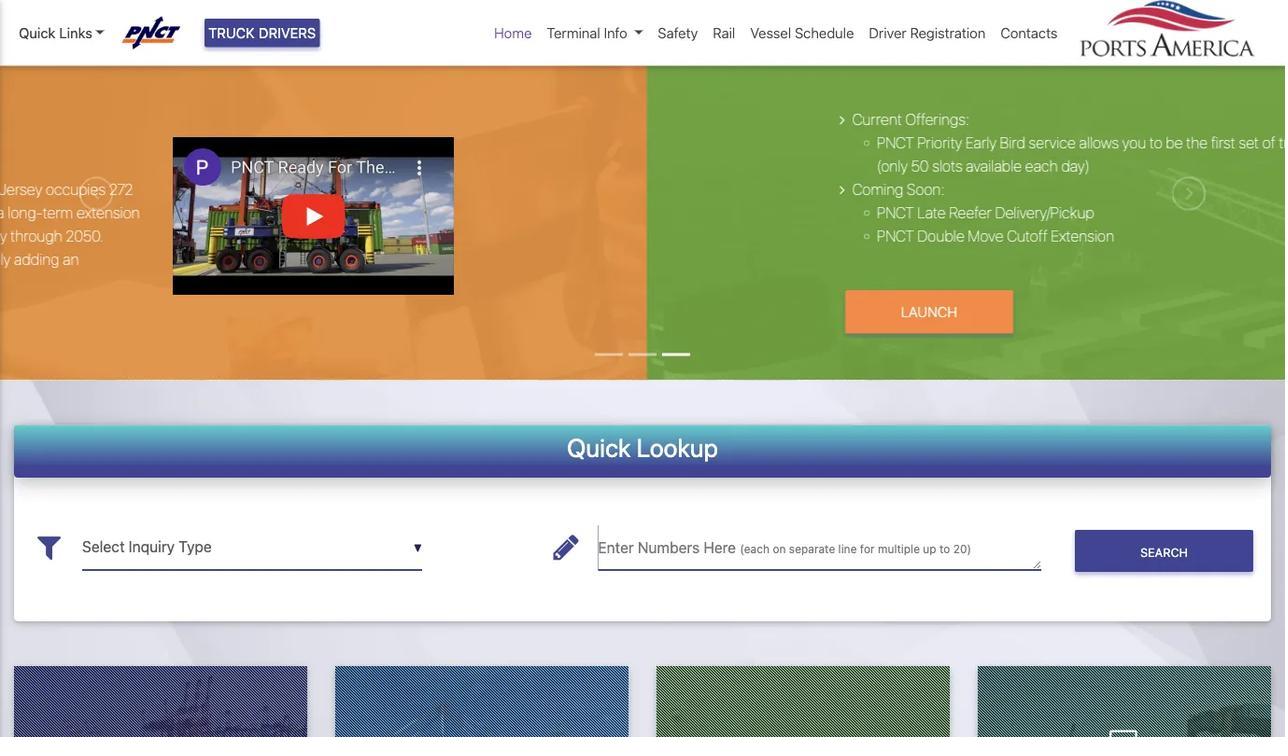 Task type: vqa. For each thing, say whether or not it's contained in the screenshot.
angle right ICON associated with Current
yes



Task type: locate. For each thing, give the bounding box(es) containing it.
bird
[[732, 134, 757, 152]]

line
[[838, 544, 857, 557]]

1 vertical spatial angle right image
[[571, 183, 577, 198]]

quick for quick lookup
[[567, 434, 631, 463]]

quick links
[[19, 25, 92, 41]]

angle right image
[[571, 113, 577, 128], [571, 183, 577, 198]]

vessel schedule link
[[743, 15, 862, 51]]

on
[[773, 544, 786, 557]]

current offerings: pnct priority early bird service allows you to be the first set of trucks serviced (only 50 slots available each day)
[[584, 111, 1110, 175]]

angle right image left "current"
[[571, 113, 577, 128]]

home link
[[487, 15, 539, 51]]

current
[[584, 111, 634, 129]]

search
[[1141, 546, 1188, 560]]

0 vertical spatial quick
[[19, 25, 55, 41]]

double
[[649, 228, 696, 245]]

quick left links
[[19, 25, 55, 41]]

launch button
[[577, 291, 745, 335]]

alert
[[0, 0, 1285, 8]]

info
[[604, 25, 628, 41]]

0 horizontal spatial quick
[[19, 25, 55, 41]]

separate
[[789, 544, 835, 557]]

safety
[[658, 25, 698, 41]]

registration
[[910, 25, 986, 41]]

(each
[[740, 544, 770, 557]]

pnct ready for future image
[[0, 8, 602, 486]]

late
[[649, 204, 678, 222]]

1 vertical spatial quick
[[567, 434, 631, 463]]

pnct inside "current offerings: pnct priority early bird service allows you to be the first set of trucks serviced (only 50 slots available each day)"
[[609, 134, 646, 152]]

quick for quick links
[[19, 25, 55, 41]]

reefer
[[681, 204, 724, 222]]

1 horizontal spatial quick
[[567, 434, 631, 463]]

coming soon: pnct late reefer delivery/pickup pnct double move cutoff extension
[[584, 181, 846, 245]]

drivers
[[259, 25, 316, 41]]

enter
[[598, 540, 634, 558]]

0 vertical spatial angle right image
[[571, 113, 577, 128]]

1 angle right image from the top
[[571, 113, 577, 128]]

lookup
[[637, 434, 718, 463]]

(only
[[609, 157, 640, 175]]

2 angle right image from the top
[[571, 183, 577, 198]]

slots
[[664, 157, 694, 175]]

early
[[697, 134, 728, 152]]

None text field
[[598, 526, 1042, 571]]

numbers
[[638, 540, 700, 558]]

quick links link
[[19, 22, 104, 43]]

vessel schedule
[[750, 25, 854, 41]]

terminal
[[547, 25, 600, 41]]

None text field
[[82, 526, 422, 571]]

0 vertical spatial to
[[881, 134, 894, 152]]

1 vertical spatial to
[[940, 544, 950, 557]]

0 horizontal spatial to
[[881, 134, 894, 152]]

to
[[881, 134, 894, 152], [940, 544, 950, 557]]

search button
[[1075, 531, 1254, 573]]

flexible service image
[[378, 8, 1285, 486]]

set
[[971, 134, 991, 152]]

schedule
[[795, 25, 854, 41]]

enter numbers here (each on separate line for multiple up to 20)
[[598, 540, 972, 558]]

delivery/pickup
[[727, 204, 826, 222]]

pnct
[[571, 30, 655, 70], [609, 134, 646, 152], [609, 204, 646, 222], [609, 228, 646, 245]]

links
[[59, 25, 92, 41]]

▼
[[414, 542, 422, 556]]

quick
[[19, 25, 55, 41], [567, 434, 631, 463]]

quick left the lookup
[[567, 434, 631, 463]]

home
[[494, 25, 532, 41]]

50
[[643, 157, 661, 175]]

to right 'up' at right bottom
[[940, 544, 950, 557]]

angle right image left coming
[[571, 183, 577, 198]]

flex
[[662, 30, 737, 70]]

trucks
[[1011, 134, 1051, 152]]

contacts
[[1001, 25, 1058, 41]]

extension
[[783, 228, 846, 245]]

cutoff
[[739, 228, 779, 245]]

serviced
[[1055, 134, 1110, 152]]

launch
[[633, 305, 689, 321]]

each
[[757, 157, 790, 175]]

to left be
[[881, 134, 894, 152]]

1 horizontal spatial to
[[940, 544, 950, 557]]

multiple
[[878, 544, 920, 557]]

allows
[[811, 134, 851, 152]]

angle right image for current
[[571, 113, 577, 128]]

soon:
[[639, 181, 676, 199]]



Task type: describe. For each thing, give the bounding box(es) containing it.
pnct flex service
[[571, 30, 872, 70]]

angle right image for coming
[[571, 183, 577, 198]]

driver
[[869, 25, 907, 41]]

up
[[923, 544, 937, 557]]

the
[[918, 134, 940, 152]]

terminal info
[[547, 25, 628, 41]]

quick lookup
[[567, 434, 718, 463]]

first
[[943, 134, 967, 152]]

truck
[[208, 25, 255, 41]]

you
[[854, 134, 878, 152]]

offerings:
[[637, 111, 701, 129]]

20)
[[954, 544, 972, 557]]

terminal info link
[[539, 15, 651, 51]]

rail
[[713, 25, 735, 41]]

here
[[704, 540, 736, 558]]

truck drivers
[[208, 25, 316, 41]]

day)
[[793, 157, 821, 175]]

available
[[698, 157, 754, 175]]

to inside enter numbers here (each on separate line for multiple up to 20)
[[940, 544, 950, 557]]

service
[[744, 30, 872, 70]]

driver registration link
[[862, 15, 993, 51]]

to inside "current offerings: pnct priority early bird service allows you to be the first set of trucks serviced (only 50 slots available each day)"
[[881, 134, 894, 152]]

service
[[760, 134, 807, 152]]

priority
[[649, 134, 694, 152]]

vessel
[[750, 25, 791, 41]]

for
[[860, 544, 875, 557]]

driver registration
[[869, 25, 986, 41]]

be
[[898, 134, 915, 152]]

contacts link
[[993, 15, 1065, 51]]

coming
[[584, 181, 635, 199]]

rail link
[[706, 15, 743, 51]]

safety link
[[651, 15, 706, 51]]

truck drivers link
[[205, 19, 320, 47]]

of
[[994, 134, 1007, 152]]

move
[[700, 228, 735, 245]]



